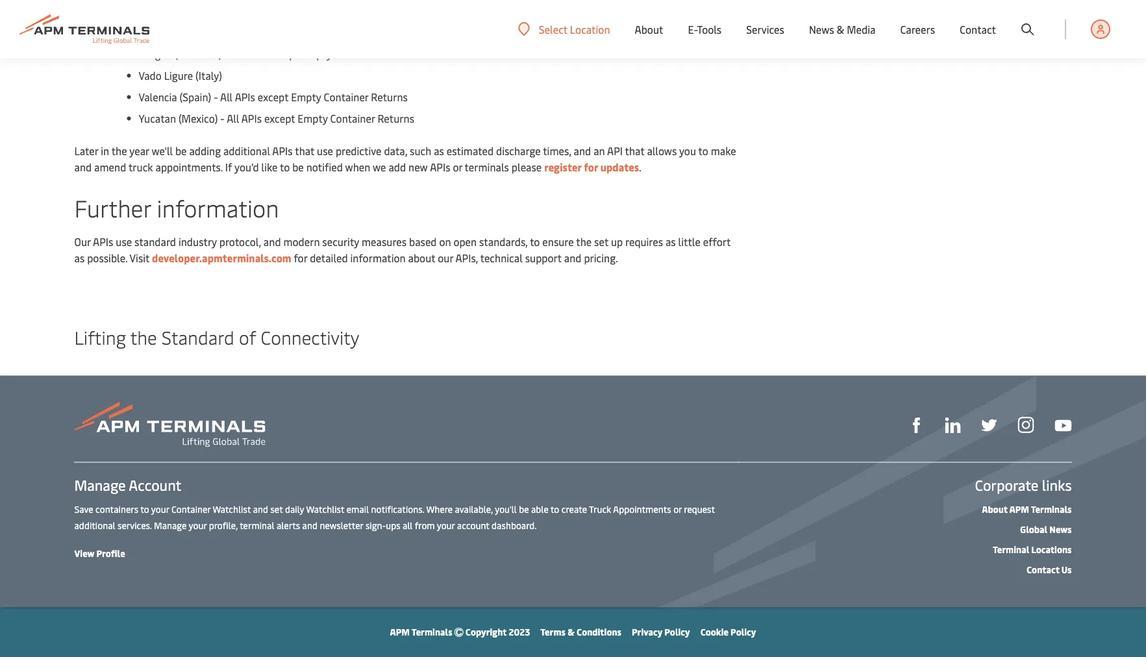 Task type: describe. For each thing, give the bounding box(es) containing it.
cookie policy link
[[700, 626, 756, 638]]

instagram image
[[1018, 417, 1034, 433]]

youtube image
[[1055, 420, 1072, 432]]

apis,
[[455, 251, 478, 265]]

linkedin__x28_alt_x29__3_ link
[[945, 416, 961, 433]]

1 horizontal spatial be
[[292, 160, 304, 174]]

0 horizontal spatial terminal
[[251, 26, 291, 40]]

about for about
[[635, 22, 663, 36]]

2 horizontal spatial your
[[437, 519, 455, 532]]

(mexico) -
[[178, 111, 225, 125]]

contact for contact
[[960, 22, 996, 36]]

standard
[[134, 235, 176, 249]]

to right able
[[551, 503, 559, 515]]

lifting the standard of connectivity
[[74, 325, 359, 350]]

developer.apmterminals.com
[[152, 251, 291, 265]]

select location
[[539, 22, 610, 36]]

such
[[410, 144, 431, 158]]

about button
[[635, 0, 663, 58]]

conditions
[[577, 626, 621, 638]]

new
[[408, 160, 428, 174]]

notified
[[306, 160, 343, 174]]

use inside our apis use standard industry protocol, and modern security measures based on open standards, to ensure the set up requires as little effort as possible. visit
[[116, 235, 132, 249]]

for for register
[[584, 160, 598, 174]]

connectivity
[[261, 325, 359, 350]]

little
[[678, 235, 701, 249]]

about apm terminals link
[[982, 503, 1072, 515]]

2 vertical spatial returns
[[378, 111, 414, 125]]

returns for valencia (spain) - all apis except empty container returns
[[371, 90, 408, 104]]

up
[[611, 235, 623, 249]]

global
[[1020, 523, 1047, 536]]

0 vertical spatial information
[[157, 192, 279, 223]]

api
[[607, 144, 623, 158]]

except for -
[[258, 90, 289, 104]]

ligure
[[164, 68, 193, 82]]

tangier
[[139, 47, 172, 61]]

sign-
[[365, 519, 386, 532]]

where
[[426, 503, 453, 515]]

profile
[[96, 547, 125, 560]]

manage account
[[74, 475, 181, 494]]

notifications.
[[371, 503, 424, 515]]

.
[[639, 160, 641, 174]]

about for about apm terminals
[[982, 503, 1008, 515]]

lifting
[[74, 325, 126, 350]]

privacy
[[632, 626, 662, 638]]

florida
[[169, 26, 201, 40]]

2 that from the left
[[625, 144, 644, 158]]

ensure
[[542, 235, 574, 249]]

1 vertical spatial terminals
[[412, 626, 452, 638]]

alerts
[[277, 519, 300, 532]]

(morocco) -
[[175, 47, 228, 61]]

the inside our apis use standard industry protocol, and modern security measures based on open standards, to ensure the set up requires as little effort as possible. visit
[[576, 235, 592, 249]]

fill 44 link
[[981, 416, 997, 433]]

ups
[[386, 519, 400, 532]]

cookie policy
[[700, 626, 756, 638]]

account
[[457, 519, 489, 532]]

about
[[408, 251, 435, 265]]

vado
[[139, 68, 162, 82]]

global news link
[[1020, 523, 1072, 536]]

(spain)
[[180, 90, 211, 104]]

you'll
[[495, 503, 517, 515]]

visit
[[130, 251, 149, 265]]

data,
[[384, 144, 407, 158]]

careers button
[[900, 0, 935, 58]]

on
[[439, 235, 451, 249]]

request
[[684, 503, 715, 515]]

0 horizontal spatial as
[[74, 251, 85, 265]]

save
[[74, 503, 93, 515]]

view profile
[[74, 547, 125, 560]]

appointments.
[[156, 160, 223, 174]]

use inside later in the year we'll be adding additional apis that use predictive data, such as estimated discharge times, and an api that allows you to make and amend truck appointments. if you'd like to be notified when we add new apis or terminals please
[[317, 144, 333, 158]]

developer.apmterminals.com link
[[152, 251, 291, 265]]

you tube link
[[1055, 416, 1072, 433]]

(italy)
[[195, 68, 222, 82]]

we
[[373, 160, 386, 174]]

0 vertical spatial be
[[175, 144, 187, 158]]

further
[[74, 192, 151, 223]]

add
[[389, 160, 406, 174]]

register for updates link
[[544, 160, 639, 174]]

e-tools button
[[688, 0, 722, 58]]

adding
[[189, 144, 221, 158]]

2 watchlist from the left
[[306, 503, 344, 515]]

apm terminals ⓒ copyright 2023
[[390, 626, 530, 638]]

global news
[[1020, 523, 1072, 536]]

manage inside save containers to your container watchlist and set daily watchlist email notifications. where available, you'll be able to create truck appointments or request additional services. manage your profile, terminal alerts and newsletter sign-ups all from your account dashboard.
[[154, 519, 187, 532]]

careers
[[900, 22, 935, 36]]

you
[[679, 144, 696, 158]]

register for updates .
[[544, 160, 644, 174]]

select location button
[[518, 22, 610, 36]]

profile,
[[209, 519, 238, 532]]

1 horizontal spatial terminals
[[1031, 503, 1072, 515]]

from
[[415, 519, 435, 532]]

apmt footer logo image
[[74, 402, 265, 447]]

create
[[561, 503, 587, 515]]

except for all
[[268, 47, 299, 61]]

newsletter
[[320, 519, 363, 532]]

contact us link
[[1027, 564, 1072, 576]]

& for terms
[[568, 626, 575, 638]]

corporate links
[[975, 475, 1072, 494]]

you'd
[[234, 160, 259, 174]]

to right like
[[280, 160, 290, 174]]

tools
[[697, 22, 722, 36]]

amend
[[94, 160, 126, 174]]

all
[[231, 47, 243, 61]]

our
[[438, 251, 453, 265]]

south florida container terminal (miami, usa)
[[139, 26, 353, 40]]

if
[[225, 160, 232, 174]]

shape link
[[909, 416, 924, 433]]

0 vertical spatial manage
[[74, 475, 126, 494]]



Task type: vqa. For each thing, say whether or not it's contained in the screenshot.
"COOKIE"
yes



Task type: locate. For each thing, give the bounding box(es) containing it.
0 horizontal spatial apm
[[390, 626, 410, 638]]

policy for cookie policy
[[731, 626, 756, 638]]

empty
[[301, 47, 332, 61], [291, 90, 321, 104], [298, 111, 328, 125]]

allows
[[647, 144, 677, 158]]

2 vertical spatial empty
[[298, 111, 328, 125]]

1 horizontal spatial terminal
[[993, 543, 1029, 556]]

1 horizontal spatial that
[[625, 144, 644, 158]]

your left profile,
[[189, 519, 207, 532]]

1 horizontal spatial about
[[982, 503, 1008, 515]]

apm up the global
[[1009, 503, 1029, 515]]

empty down 'valencia (spain) - all apis except empty container returns'
[[298, 111, 328, 125]]

terminals
[[465, 160, 509, 174]]

support
[[525, 251, 562, 265]]

apis inside later in the year we'll be adding additional apis that use predictive data, such as estimated discharge times, and an api that allows you to make and amend truck appointments. if you'd like to be notified when we add new apis or terminals please
[[430, 160, 450, 174]]

predictive
[[336, 144, 381, 158]]

watchlist up profile,
[[213, 503, 251, 515]]

0 vertical spatial &
[[837, 22, 844, 36]]

1 vertical spatial manage
[[154, 519, 187, 532]]

empty up yucatan (mexico) - all apis except empty container returns
[[291, 90, 321, 104]]

an
[[594, 144, 605, 158]]

1 horizontal spatial policy
[[731, 626, 756, 638]]

news up locations in the right bottom of the page
[[1049, 523, 1072, 536]]

1 vertical spatial about
[[982, 503, 1008, 515]]

0 horizontal spatial or
[[453, 160, 462, 174]]

manage up save
[[74, 475, 126, 494]]

& left media
[[837, 22, 844, 36]]

later in the year we'll be adding additional apis that use predictive data, such as estimated discharge times, and an api that allows you to make and amend truck appointments. if you'd like to be notified when we add new apis or terminals please
[[74, 144, 736, 174]]

and down later
[[74, 160, 92, 174]]

apis up possible.
[[93, 235, 113, 249]]

1 horizontal spatial for
[[584, 160, 598, 174]]

when
[[345, 160, 370, 174]]

1 vertical spatial news
[[1049, 523, 1072, 536]]

1 vertical spatial the
[[576, 235, 592, 249]]

1 horizontal spatial &
[[837, 22, 844, 36]]

register
[[544, 160, 581, 174]]

linkedin image
[[945, 418, 961, 433]]

terminal down the global
[[993, 543, 1029, 556]]

0 vertical spatial about
[[635, 22, 663, 36]]

media
[[847, 22, 876, 36]]

or left request
[[673, 503, 682, 515]]

the up pricing.
[[576, 235, 592, 249]]

1 horizontal spatial use
[[317, 144, 333, 158]]

and
[[574, 144, 591, 158], [74, 160, 92, 174], [264, 235, 281, 249], [564, 251, 581, 265], [253, 503, 268, 515], [302, 519, 318, 532]]

2 vertical spatial except
[[264, 111, 295, 125]]

terms & conditions link
[[540, 626, 621, 638]]

valencia (spain) - all apis except empty container returns
[[139, 90, 408, 104]]

twitter image
[[981, 418, 997, 433]]

detailed
[[310, 251, 348, 265]]

0 horizontal spatial news
[[809, 22, 834, 36]]

0 vertical spatial terminals
[[1031, 503, 1072, 515]]

apis
[[245, 47, 266, 61], [235, 90, 255, 104], [241, 111, 262, 125], [430, 160, 450, 174], [93, 235, 113, 249]]

1 vertical spatial set
[[270, 503, 283, 515]]

1 vertical spatial except
[[258, 90, 289, 104]]

terminal locations link
[[993, 543, 1072, 556]]

location
[[570, 22, 610, 36]]

year
[[129, 144, 149, 158]]

policy right privacy
[[664, 626, 690, 638]]

policy for privacy policy
[[664, 626, 690, 638]]

except up yucatan (mexico) - all apis except empty container returns
[[258, 90, 289, 104]]

save containers to your container watchlist and set daily watchlist email notifications. where available, you'll be able to create truck appointments or request additional services. manage your profile, terminal alerts and newsletter sign-ups all from your account dashboard.
[[74, 503, 715, 532]]

times,
[[543, 144, 571, 158]]

vado ligure (italy)
[[139, 68, 222, 82]]

0 horizontal spatial information
[[157, 192, 279, 223]]

0 horizontal spatial terminals
[[412, 626, 452, 638]]

for down the an
[[584, 160, 598, 174]]

& for news
[[837, 22, 844, 36]]

standards,
[[479, 235, 528, 249]]

empty down (miami,
[[301, 47, 332, 61]]

the right in
[[111, 144, 127, 158]]

our apis use standard industry protocol, and modern security measures based on open standards, to ensure the set up requires as little effort as possible. visit
[[74, 235, 730, 265]]

0 vertical spatial except
[[268, 47, 299, 61]]

returns
[[381, 47, 418, 61], [371, 90, 408, 104], [378, 111, 414, 125]]

1 horizontal spatial apm
[[1009, 503, 1029, 515]]

and up terminal
[[253, 503, 268, 515]]

email
[[347, 503, 369, 515]]

1 vertical spatial information
[[350, 251, 406, 265]]

the inside later in the year we'll be adding additional apis that use predictive data, such as estimated discharge times, and an api that allows you to make and amend truck appointments. if you'd like to be notified when we add new apis or terminals please
[[111, 144, 127, 158]]

contact us
[[1027, 564, 1072, 576]]

to up support
[[530, 235, 540, 249]]

to inside our apis use standard industry protocol, and modern security measures based on open standards, to ensure the set up requires as little effort as possible. visit
[[530, 235, 540, 249]]

daily
[[285, 503, 304, 515]]

terminals left ⓒ
[[412, 626, 452, 638]]

2 horizontal spatial the
[[576, 235, 592, 249]]

1 horizontal spatial manage
[[154, 519, 187, 532]]

watchlist
[[213, 503, 251, 515], [306, 503, 344, 515]]

contact
[[960, 22, 996, 36], [1027, 564, 1059, 576]]

1 vertical spatial empty
[[291, 90, 321, 104]]

your down the where on the left of the page
[[437, 519, 455, 532]]

0 horizontal spatial contact
[[960, 22, 996, 36]]

services.
[[118, 519, 152, 532]]

valencia
[[139, 90, 177, 104]]

use up notified
[[317, 144, 333, 158]]

set left up
[[594, 235, 608, 249]]

available,
[[455, 503, 493, 515]]

as right such
[[434, 144, 444, 158]]

apis down 'valencia (spain) - all apis except empty container returns'
[[241, 111, 262, 125]]

1 vertical spatial as
[[665, 235, 676, 249]]

services button
[[746, 0, 784, 58]]

1 horizontal spatial contact
[[1027, 564, 1059, 576]]

terms
[[540, 626, 566, 638]]

our
[[74, 235, 91, 249]]

0 horizontal spatial about
[[635, 22, 663, 36]]

apis right new
[[430, 160, 450, 174]]

0 horizontal spatial be
[[175, 144, 187, 158]]

updates
[[600, 160, 639, 174]]

0 vertical spatial terminal
[[251, 26, 291, 40]]

except down (miami,
[[268, 47, 299, 61]]

technical
[[480, 251, 523, 265]]

& inside dropdown button
[[837, 22, 844, 36]]

that up .
[[625, 144, 644, 158]]

and down ensure
[[564, 251, 581, 265]]

possible.
[[87, 251, 127, 265]]

facebook image
[[909, 418, 924, 433]]

as left little on the right of the page
[[665, 235, 676, 249]]

manage right services. at the bottom left of the page
[[154, 519, 187, 532]]

about down corporate
[[982, 503, 1008, 515]]

or inside later in the year we'll be adding additional apis that use predictive data, such as estimated discharge times, and an api that allows you to make and amend truck appointments. if you'd like to be notified when we add new apis or terminals please
[[453, 160, 462, 174]]

0 horizontal spatial your
[[151, 503, 169, 515]]

contact for contact us
[[1027, 564, 1059, 576]]

use
[[317, 144, 333, 158], [116, 235, 132, 249]]

set inside our apis use standard industry protocol, and modern security measures based on open standards, to ensure the set up requires as little effort as possible. visit
[[594, 235, 608, 249]]

be left notified
[[292, 160, 304, 174]]

that
[[295, 144, 314, 158], [625, 144, 644, 158]]

your down account
[[151, 503, 169, 515]]

0 horizontal spatial &
[[568, 626, 575, 638]]

be left able
[[519, 503, 529, 515]]

be inside save containers to your container watchlist and set daily watchlist email notifications. where available, you'll be able to create truck appointments or request additional services. manage your profile, terminal alerts and newsletter sign-ups all from your account dashboard.
[[519, 503, 529, 515]]

information up 'industry'
[[157, 192, 279, 223]]

set left daily
[[270, 503, 283, 515]]

and left the an
[[574, 144, 591, 158]]

1 horizontal spatial your
[[189, 519, 207, 532]]

apm left ⓒ
[[390, 626, 410, 638]]

2 policy from the left
[[731, 626, 756, 638]]

modern
[[283, 235, 320, 249]]

1 horizontal spatial or
[[673, 503, 682, 515]]

about left e-
[[635, 22, 663, 36]]

policy right cookie
[[731, 626, 756, 638]]

as
[[434, 144, 444, 158], [665, 235, 676, 249], [74, 251, 85, 265]]

of
[[239, 325, 256, 350]]

or down the estimated
[[453, 160, 462, 174]]

watchlist up newsletter
[[306, 503, 344, 515]]

1 vertical spatial terminal
[[993, 543, 1029, 556]]

standard
[[162, 325, 234, 350]]

(miami,
[[294, 26, 328, 40]]

be up appointments.
[[175, 144, 187, 158]]

0 vertical spatial news
[[809, 22, 834, 36]]

1 horizontal spatial watchlist
[[306, 503, 344, 515]]

except
[[268, 47, 299, 61], [258, 90, 289, 104], [264, 111, 295, 125]]

the right lifting
[[130, 325, 157, 350]]

terminal locations
[[993, 543, 1072, 556]]

view
[[74, 547, 94, 560]]

container inside save containers to your container watchlist and set daily watchlist email notifications. where available, you'll be able to create truck appointments or request additional services. manage your profile, terminal alerts and newsletter sign-ups all from your account dashboard.
[[171, 503, 211, 515]]

apis right all in the top of the page
[[245, 47, 266, 61]]

for down modern
[[294, 251, 307, 265]]

except down 'valencia (spain) - all apis except empty container returns'
[[264, 111, 295, 125]]

2 vertical spatial the
[[130, 325, 157, 350]]

information down measures
[[350, 251, 406, 265]]

1 horizontal spatial information
[[350, 251, 406, 265]]

south
[[139, 26, 166, 40]]

-
[[214, 90, 218, 104]]

that up notified
[[295, 144, 314, 158]]

news left media
[[809, 22, 834, 36]]

apis right -
[[235, 90, 255, 104]]

0 vertical spatial contact
[[960, 22, 996, 36]]

0 horizontal spatial use
[[116, 235, 132, 249]]

pricing.
[[584, 251, 618, 265]]

1 vertical spatial for
[[294, 251, 307, 265]]

0 vertical spatial for
[[584, 160, 598, 174]]

to
[[698, 144, 708, 158], [280, 160, 290, 174], [530, 235, 540, 249], [140, 503, 149, 515], [551, 503, 559, 515]]

1 vertical spatial apm
[[390, 626, 410, 638]]

yucatan (mexico) - all apis except empty container returns
[[139, 111, 414, 125]]

2 horizontal spatial as
[[665, 235, 676, 249]]

0 horizontal spatial the
[[111, 144, 127, 158]]

0 horizontal spatial watchlist
[[213, 503, 251, 515]]

cookie
[[700, 626, 728, 638]]

1 vertical spatial be
[[292, 160, 304, 174]]

0 vertical spatial empty
[[301, 47, 332, 61]]

1 vertical spatial or
[[673, 503, 682, 515]]

1 horizontal spatial as
[[434, 144, 444, 158]]

news inside dropdown button
[[809, 22, 834, 36]]

we'll
[[152, 144, 173, 158]]

1 vertical spatial returns
[[371, 90, 408, 104]]

2 horizontal spatial be
[[519, 503, 529, 515]]

terminal up tangier (morocco) - all apis except empty container returns
[[251, 26, 291, 40]]

as down our
[[74, 251, 85, 265]]

open
[[453, 235, 477, 249]]

empty for -
[[291, 90, 321, 104]]

1 that from the left
[[295, 144, 314, 158]]

information
[[157, 192, 279, 223], [350, 251, 406, 265]]

1 horizontal spatial the
[[130, 325, 157, 350]]

and inside our apis use standard industry protocol, and modern security measures based on open standards, to ensure the set up requires as little effort as possible. visit
[[264, 235, 281, 249]]

as inside later in the year we'll be adding additional apis that use predictive data, such as estimated discharge times, and an api that allows you to make and amend truck appointments. if you'd like to be notified when we add new apis or terminals please
[[434, 144, 444, 158]]

news & media
[[809, 22, 876, 36]]

terminals up "global news" link
[[1031, 503, 1072, 515]]

0 vertical spatial set
[[594, 235, 608, 249]]

copyright
[[465, 626, 507, 638]]

1 vertical spatial use
[[116, 235, 132, 249]]

further information
[[74, 192, 279, 223]]

2 vertical spatial as
[[74, 251, 85, 265]]

e-
[[688, 22, 697, 36]]

able
[[531, 503, 549, 515]]

1 vertical spatial &
[[568, 626, 575, 638]]

1 horizontal spatial news
[[1049, 523, 1072, 536]]

for for developer.apmterminals.com
[[294, 251, 307, 265]]

returns for tangier (morocco) - all apis except empty container returns
[[381, 47, 418, 61]]

0 vertical spatial apm
[[1009, 503, 1029, 515]]

0 horizontal spatial policy
[[664, 626, 690, 638]]

& right terms
[[568, 626, 575, 638]]

to up services. at the bottom left of the page
[[140, 503, 149, 515]]

1 horizontal spatial set
[[594, 235, 608, 249]]

apis inside our apis use standard industry protocol, and modern security measures based on open standards, to ensure the set up requires as little effort as possible. visit
[[93, 235, 113, 249]]

0 vertical spatial or
[[453, 160, 462, 174]]

contact down locations in the right bottom of the page
[[1027, 564, 1059, 576]]

0 vertical spatial as
[[434, 144, 444, 158]]

contact right careers
[[960, 22, 996, 36]]

0 horizontal spatial for
[[294, 251, 307, 265]]

developer.apmterminals.com for detailed information about our apis, technical support and pricing.
[[152, 251, 618, 265]]

effort
[[703, 235, 730, 249]]

in
[[101, 144, 109, 158]]

0 vertical spatial use
[[317, 144, 333, 158]]

requires
[[625, 235, 663, 249]]

to right you
[[698, 144, 708, 158]]

measures
[[362, 235, 407, 249]]

0 horizontal spatial manage
[[74, 475, 126, 494]]

1 policy from the left
[[664, 626, 690, 638]]

industry
[[178, 235, 217, 249]]

0 vertical spatial returns
[[381, 47, 418, 61]]

empty for all
[[301, 47, 332, 61]]

make
[[711, 144, 736, 158]]

0 horizontal spatial that
[[295, 144, 314, 158]]

0 horizontal spatial set
[[270, 503, 283, 515]]

0 vertical spatial the
[[111, 144, 127, 158]]

apm
[[1009, 503, 1029, 515], [390, 626, 410, 638]]

privacy policy
[[632, 626, 690, 638]]

or inside save containers to your container watchlist and set daily watchlist email notifications. where available, you'll be able to create truck appointments or request additional services. manage your profile, terminal alerts and newsletter sign-ups all from your account dashboard.
[[673, 503, 682, 515]]

set inside save containers to your container watchlist and set daily watchlist email notifications. where available, you'll be able to create truck appointments or request additional services. manage your profile, terminal alerts and newsletter sign-ups all from your account dashboard.
[[270, 503, 283, 515]]

us
[[1061, 564, 1072, 576]]

yucatan
[[139, 111, 176, 125]]

use up visit
[[116, 235, 132, 249]]

1 vertical spatial contact
[[1027, 564, 1059, 576]]

2 vertical spatial be
[[519, 503, 529, 515]]

terms & conditions
[[540, 626, 621, 638]]

and right alerts
[[302, 519, 318, 532]]

your
[[151, 503, 169, 515], [189, 519, 207, 532], [437, 519, 455, 532]]

and left modern
[[264, 235, 281, 249]]

1 watchlist from the left
[[213, 503, 251, 515]]



